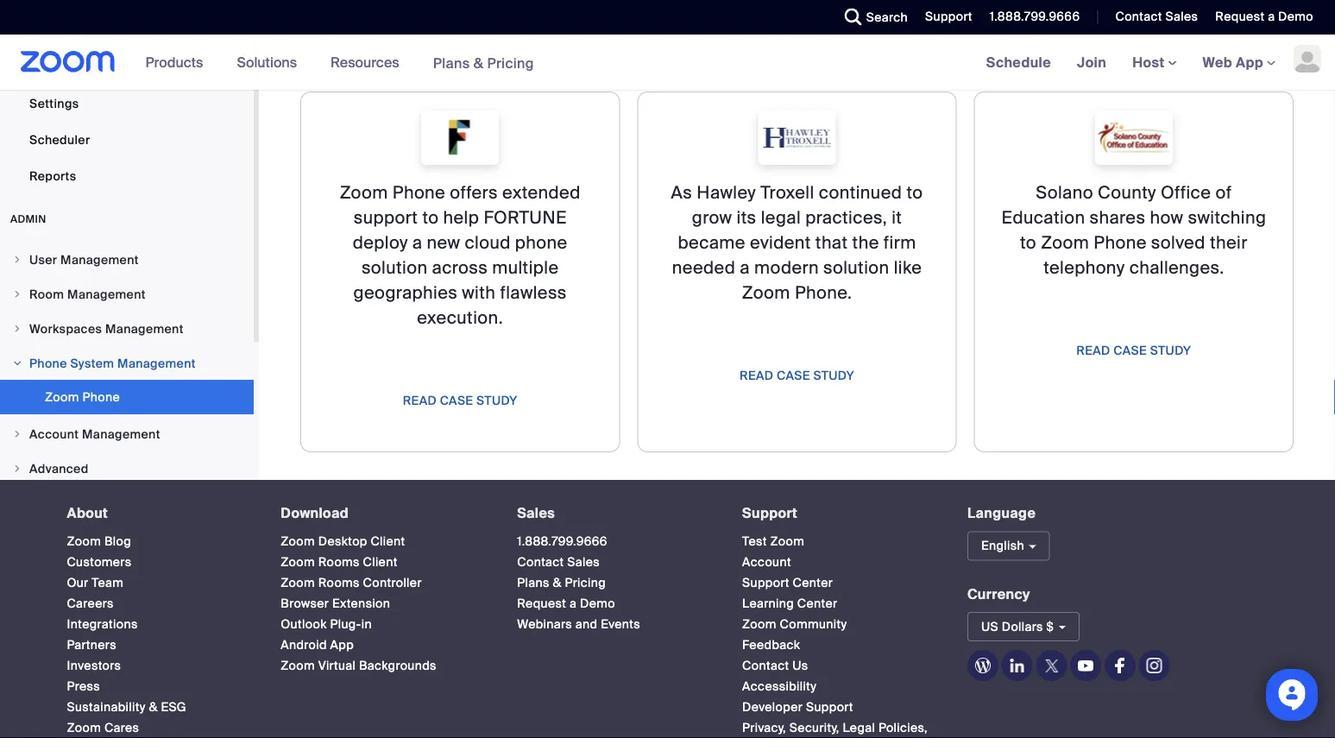 Task type: vqa. For each thing, say whether or not it's contained in the screenshot.
Client
yes



Task type: describe. For each thing, give the bounding box(es) containing it.
phone
[[515, 232, 568, 254]]

1.888.799.9666 contact sales plans & pricing request a demo webinars and events
[[517, 534, 641, 633]]

read for as hawley troxell continued to grow its legal practices, it became evident that the firm needed a modern solution like zoom phone.
[[740, 367, 774, 383]]

community
[[780, 617, 847, 633]]

cloud
[[465, 232, 511, 254]]

its
[[737, 207, 757, 229]]

management for account management
[[82, 426, 160, 442]]

sustainability & esg link
[[67, 699, 187, 715]]

contact us link
[[743, 658, 809, 674]]

room
[[29, 286, 64, 302]]

a inside 1.888.799.9666 contact sales plans & pricing request a demo webinars and events
[[570, 596, 577, 612]]

about
[[67, 504, 108, 522]]

solutions
[[237, 53, 297, 71]]

read case study for the
[[740, 367, 855, 383]]

outlook
[[281, 617, 327, 633]]

solutions button
[[237, 35, 305, 90]]

browser
[[281, 596, 329, 612]]

phone.
[[795, 282, 852, 304]]

right image for user
[[12, 255, 22, 265]]

management for user management
[[60, 252, 139, 268]]

zoom desktop client link
[[281, 534, 405, 550]]

workspaces
[[29, 321, 102, 337]]

multiple
[[492, 257, 559, 279]]

telephony
[[1044, 257, 1125, 279]]

recordings
[[29, 23, 97, 39]]

phone inside solano county office of education shares how switching to zoom phone solved their telephony challenges.
[[1094, 232, 1147, 254]]

read case study button for solution
[[403, 387, 518, 414]]

accessibility
[[743, 679, 817, 695]]

account link
[[743, 554, 792, 570]]

needed
[[672, 257, 736, 279]]

zoom inside as hawley troxell continued to grow its legal practices, it became evident that the firm needed a modern solution like zoom phone.
[[742, 282, 791, 304]]

1.888.799.9666 button up the schedule link
[[990, 9, 1080, 25]]

case for solution
[[440, 392, 473, 408]]

$
[[1047, 619, 1054, 635]]

us
[[793, 658, 809, 674]]

blog
[[104, 534, 131, 550]]

zoom rooms client link
[[281, 554, 398, 570]]

phone down system
[[82, 389, 120, 405]]

download
[[281, 504, 349, 522]]

management for workspaces management
[[105, 321, 184, 337]]

phone system management menu item
[[0, 347, 254, 380]]

webinars and events link
[[517, 617, 641, 633]]

pricing inside 1.888.799.9666 contact sales plans & pricing request a demo webinars and events
[[565, 575, 606, 591]]

solution inside as hawley troxell continued to grow its legal practices, it became evident that the firm needed a modern solution like zoom phone.
[[824, 257, 890, 279]]

right image for room management
[[12, 289, 22, 300]]

solano county office of education shares how switching to zoom phone solved their telephony challenges.
[[1002, 182, 1267, 279]]

dollars
[[1002, 619, 1044, 635]]

press link
[[67, 679, 100, 695]]

read case study button for telephony
[[1077, 337, 1192, 364]]

user management menu item
[[0, 243, 254, 276]]

virtual
[[318, 658, 356, 674]]

plans inside 1.888.799.9666 contact sales plans & pricing request a demo webinars and events
[[517, 575, 550, 591]]

developer
[[743, 699, 803, 715]]

how
[[1150, 207, 1184, 229]]

case for telephony
[[1114, 342, 1147, 358]]

to inside as hawley troxell continued to grow its legal practices, it became evident that the firm needed a modern solution like zoom phone.
[[907, 182, 923, 204]]

read for zoom phone offers extended support to help fortune deploy a new cloud phone solution across multiple geographies with flawless execution.
[[403, 392, 437, 408]]

offers
[[450, 182, 498, 204]]

zoom blog customers our team careers integrations partners investors press sustainability & esg zoom cares
[[67, 534, 187, 736]]

clips link
[[0, 50, 254, 85]]

account inside menu item
[[29, 426, 79, 442]]

demo inside 1.888.799.9666 contact sales plans & pricing request a demo webinars and events
[[580, 596, 616, 612]]

zoom logo image
[[21, 51, 115, 73]]

plans inside product information navigation
[[433, 54, 470, 72]]

zoom inside admin menu menu
[[45, 389, 79, 405]]

accessibility link
[[743, 679, 817, 695]]

settings
[[29, 95, 79, 111]]

sales inside 1.888.799.9666 contact sales plans & pricing request a demo webinars and events
[[567, 554, 600, 570]]

to inside zoom phone offers extended support to help fortune deploy a new cloud phone solution across multiple geographies with flawless execution.
[[423, 207, 439, 229]]

team
[[92, 575, 124, 591]]

outlook plug-in link
[[281, 617, 372, 633]]

phone inside zoom phone offers extended support to help fortune deploy a new cloud phone solution across multiple geographies with flawless execution.
[[393, 182, 446, 204]]

support down the account link
[[743, 575, 790, 591]]

us dollars $
[[982, 619, 1054, 635]]

phone inside menu item
[[29, 355, 67, 371]]

new
[[427, 232, 461, 254]]

zoom phone link
[[0, 380, 254, 414]]

backgrounds
[[359, 658, 437, 674]]

phone system management
[[29, 355, 196, 371]]

admin
[[10, 212, 46, 226]]

right image for account management
[[12, 429, 22, 439]]

extension
[[332, 596, 391, 612]]

products
[[146, 53, 203, 71]]

test zoom account support center learning center zoom community feedback contact us accessibility developer support privacy, security, legal policies,
[[743, 534, 928, 738]]

controller
[[363, 575, 422, 591]]

it
[[892, 207, 902, 229]]

browser extension link
[[281, 596, 391, 612]]

read for solano county office of education shares how switching to zoom phone solved their telephony challenges.
[[1077, 342, 1111, 358]]

account management menu item
[[0, 418, 254, 451]]

study for challenges.
[[1151, 342, 1192, 358]]

read case study for telephony
[[1077, 342, 1192, 358]]

study for firm
[[814, 367, 855, 383]]

with
[[462, 282, 496, 304]]

careers
[[67, 596, 114, 612]]

practices,
[[806, 207, 888, 229]]

contact inside 1.888.799.9666 contact sales plans & pricing request a demo webinars and events
[[517, 554, 564, 570]]

1 vertical spatial client
[[363, 554, 398, 570]]

webinars
[[517, 617, 573, 633]]

desktop
[[318, 534, 368, 550]]

clips
[[29, 59, 60, 75]]

that
[[816, 232, 848, 254]]

product information navigation
[[133, 35, 547, 91]]

android
[[281, 637, 327, 653]]

like
[[894, 257, 922, 279]]

english button
[[968, 532, 1050, 561]]

as
[[671, 182, 693, 204]]

account inside test zoom account support center learning center zoom community feedback contact us accessibility developer support privacy, security, legal policies,
[[743, 554, 792, 570]]

0 vertical spatial center
[[793, 575, 833, 591]]

case for the
[[777, 367, 810, 383]]

customers
[[67, 554, 132, 570]]

partners link
[[67, 637, 117, 653]]

android app link
[[281, 637, 354, 653]]

plans & pricing
[[433, 54, 534, 72]]

right image for workspaces
[[12, 324, 22, 334]]

request inside 1.888.799.9666 contact sales plans & pricing request a demo webinars and events
[[517, 596, 567, 612]]

profile picture image
[[1294, 45, 1322, 73]]

web
[[1203, 53, 1233, 71]]

office
[[1161, 182, 1212, 204]]

education
[[1002, 207, 1086, 229]]

zoom rooms controller link
[[281, 575, 422, 591]]

support up privacy, security, legal policies, "link"
[[806, 699, 854, 715]]

security,
[[790, 720, 840, 736]]

web app
[[1203, 53, 1264, 71]]

pricing inside product information navigation
[[487, 54, 534, 72]]

as hawley troxell continued to grow its legal practices, it became evident that the firm needed a modern solution like zoom phone.
[[671, 182, 923, 304]]

investors
[[67, 658, 121, 674]]

esg
[[161, 699, 187, 715]]

feedback
[[743, 637, 801, 653]]

1 rooms from the top
[[318, 554, 360, 570]]

language
[[968, 504, 1036, 522]]



Task type: locate. For each thing, give the bounding box(es) containing it.
modern
[[755, 257, 819, 279]]

integrations
[[67, 617, 138, 633]]

0 horizontal spatial plans
[[433, 54, 470, 72]]

developer support link
[[743, 699, 854, 715]]

app down plug-
[[330, 637, 354, 653]]

2 vertical spatial right image
[[12, 464, 22, 474]]

0 vertical spatial app
[[1236, 53, 1264, 71]]

center
[[793, 575, 833, 591], [798, 596, 838, 612]]

account
[[29, 426, 79, 442], [743, 554, 792, 570]]

0 vertical spatial to
[[907, 182, 923, 204]]

a inside zoom phone offers extended support to help fortune deploy a new cloud phone solution across multiple geographies with flawless execution.
[[413, 232, 423, 254]]

0 horizontal spatial read
[[403, 392, 437, 408]]

right image inside 'account management' menu item
[[12, 429, 22, 439]]

1 vertical spatial sales
[[517, 504, 555, 522]]

1.888.799.9666 down sales link
[[517, 534, 608, 550]]

1 horizontal spatial study
[[814, 367, 855, 383]]

0 vertical spatial demo
[[1279, 9, 1314, 25]]

0 horizontal spatial read case study button
[[403, 387, 518, 414]]

a up webinars and events link at the left bottom of page
[[570, 596, 577, 612]]

management up workspaces management
[[67, 286, 146, 302]]

2 horizontal spatial sales
[[1166, 9, 1199, 25]]

1 vertical spatial right image
[[12, 358, 22, 369]]

room management menu item
[[0, 278, 254, 311]]

zoom inside solano county office of education shares how switching to zoom phone solved their telephony challenges.
[[1041, 232, 1090, 254]]

reports link
[[0, 159, 254, 193]]

shares
[[1090, 207, 1146, 229]]

our team link
[[67, 575, 124, 591]]

request up webinars
[[517, 596, 567, 612]]

app right web
[[1236, 53, 1264, 71]]

sales up 1.888.799.9666 link
[[517, 504, 555, 522]]

1 horizontal spatial pricing
[[565, 575, 606, 591]]

sales
[[1166, 9, 1199, 25], [517, 504, 555, 522], [567, 554, 600, 570]]

1 vertical spatial 1.888.799.9666
[[517, 534, 608, 550]]

across
[[432, 257, 488, 279]]

1 horizontal spatial contact
[[743, 658, 790, 674]]

feedback button
[[743, 637, 801, 653]]

management for room management
[[67, 286, 146, 302]]

right image
[[12, 255, 22, 265], [12, 324, 22, 334], [12, 464, 22, 474]]

events
[[601, 617, 641, 633]]

privacy,
[[743, 720, 786, 736]]

read case study button for the
[[740, 362, 855, 389]]

2 right image from the top
[[12, 324, 22, 334]]

plans up webinars
[[517, 575, 550, 591]]

1 vertical spatial rooms
[[318, 575, 360, 591]]

management up zoom phone link
[[117, 355, 196, 371]]

zoom cares link
[[67, 720, 139, 736]]

to up firm
[[907, 182, 923, 204]]

&
[[474, 54, 484, 72], [553, 575, 562, 591], [149, 699, 158, 715]]

county
[[1098, 182, 1157, 204]]

contact down 1.888.799.9666 link
[[517, 554, 564, 570]]

3 right image from the top
[[12, 464, 22, 474]]

support
[[926, 9, 973, 25], [743, 504, 798, 522], [743, 575, 790, 591], [806, 699, 854, 715]]

to inside solano county office of education shares how switching to zoom phone solved their telephony challenges.
[[1021, 232, 1037, 254]]

a left new
[[413, 232, 423, 254]]

1 horizontal spatial read case study
[[740, 367, 855, 383]]

case
[[1114, 342, 1147, 358], [777, 367, 810, 383], [440, 392, 473, 408]]

2 horizontal spatial read
[[1077, 342, 1111, 358]]

phone down workspaces
[[29, 355, 67, 371]]

of
[[1216, 182, 1232, 204]]

1.888.799.9666 button up schedule
[[977, 0, 1085, 35]]

right image for phone system management
[[12, 358, 22, 369]]

2 horizontal spatial contact
[[1116, 9, 1163, 25]]

banner containing products
[[0, 35, 1336, 91]]

0 horizontal spatial pricing
[[487, 54, 534, 72]]

2 vertical spatial right image
[[12, 429, 22, 439]]

management up advanced menu item
[[82, 426, 160, 442]]

0 vertical spatial read case study
[[1077, 342, 1192, 358]]

1 horizontal spatial to
[[907, 182, 923, 204]]

0 horizontal spatial 1.888.799.9666
[[517, 534, 608, 550]]

plans & pricing link
[[433, 54, 534, 72], [433, 54, 534, 72], [517, 575, 606, 591]]

scheduler
[[29, 132, 90, 148]]

recordings link
[[0, 14, 254, 48]]

solano
[[1036, 182, 1094, 204]]

1.888.799.9666 inside button
[[990, 9, 1080, 25]]

1 horizontal spatial app
[[1236, 53, 1264, 71]]

rooms down zoom rooms client link
[[318, 575, 360, 591]]

management inside "menu item"
[[60, 252, 139, 268]]

press
[[67, 679, 100, 695]]

the
[[853, 232, 880, 254]]

app inside the zoom desktop client zoom rooms client zoom rooms controller browser extension outlook plug-in android app zoom virtual backgrounds
[[330, 637, 354, 653]]

extended
[[503, 182, 581, 204]]

zoom blog link
[[67, 534, 131, 550]]

web app button
[[1203, 53, 1276, 71]]

0 vertical spatial plans
[[433, 54, 470, 72]]

resources
[[331, 53, 399, 71]]

support right search
[[926, 9, 973, 25]]

right image inside phone system management menu item
[[12, 358, 22, 369]]

right image left user in the left top of the page
[[12, 255, 22, 265]]

0 vertical spatial pricing
[[487, 54, 534, 72]]

a right needed
[[740, 257, 750, 279]]

0 vertical spatial client
[[371, 534, 405, 550]]

request up web app dropdown button
[[1216, 9, 1265, 25]]

1 vertical spatial contact
[[517, 554, 564, 570]]

0 vertical spatial case
[[1114, 342, 1147, 358]]

study for across
[[477, 392, 518, 408]]

1 right image from the top
[[12, 255, 22, 265]]

2 right image from the top
[[12, 358, 22, 369]]

1 horizontal spatial plans
[[517, 575, 550, 591]]

zoom desktop client zoom rooms client zoom rooms controller browser extension outlook plug-in android app zoom virtual backgrounds
[[281, 534, 437, 674]]

scheduler link
[[0, 123, 254, 157]]

0 vertical spatial &
[[474, 54, 484, 72]]

resources button
[[331, 35, 407, 90]]

0 horizontal spatial to
[[423, 207, 439, 229]]

phone down shares
[[1094, 232, 1147, 254]]

2 vertical spatial sales
[[567, 554, 600, 570]]

reports
[[29, 168, 76, 184]]

support
[[354, 207, 418, 229]]

read case study for solution
[[403, 392, 518, 408]]

2 horizontal spatial case
[[1114, 342, 1147, 358]]

phone up support
[[393, 182, 446, 204]]

1.888.799.9666 up the schedule link
[[990, 9, 1080, 25]]

solution inside zoom phone offers extended support to help fortune deploy a new cloud phone solution across multiple geographies with flawless execution.
[[362, 257, 428, 279]]

rooms
[[318, 554, 360, 570], [318, 575, 360, 591]]

0 vertical spatial request
[[1216, 9, 1265, 25]]

contact up host
[[1116, 9, 1163, 25]]

settings link
[[0, 86, 254, 121]]

user
[[29, 252, 57, 268]]

1 vertical spatial center
[[798, 596, 838, 612]]

center up community
[[798, 596, 838, 612]]

evident
[[750, 232, 811, 254]]

0 vertical spatial sales
[[1166, 9, 1199, 25]]

policies,
[[879, 720, 928, 736]]

solution
[[362, 257, 428, 279], [824, 257, 890, 279]]

workspaces management
[[29, 321, 184, 337]]

a inside as hawley troxell continued to grow its legal practices, it became evident that the firm needed a modern solution like zoom phone.
[[740, 257, 750, 279]]

sales down 1.888.799.9666 link
[[567, 554, 600, 570]]

currency
[[968, 585, 1031, 603]]

room management
[[29, 286, 146, 302]]

their
[[1210, 232, 1248, 254]]

2 vertical spatial case
[[440, 392, 473, 408]]

partners
[[67, 637, 117, 653]]

0 horizontal spatial &
[[149, 699, 158, 715]]

personal menu menu
[[0, 0, 254, 195]]

account up advanced
[[29, 426, 79, 442]]

0 horizontal spatial request
[[517, 596, 567, 612]]

3 right image from the top
[[12, 429, 22, 439]]

2 rooms from the top
[[318, 575, 360, 591]]

2 vertical spatial study
[[477, 392, 518, 408]]

0 vertical spatial contact
[[1116, 9, 1163, 25]]

plans
[[433, 54, 470, 72], [517, 575, 550, 591]]

test zoom link
[[743, 534, 805, 550]]

1 vertical spatial pricing
[[565, 575, 606, 591]]

us dollars $ button
[[968, 612, 1080, 642]]

1.888.799.9666 for 1.888.799.9666
[[990, 9, 1080, 25]]

1.888.799.9666 inside 1.888.799.9666 contact sales plans & pricing request a demo webinars and events
[[517, 534, 608, 550]]

admin menu menu
[[0, 243, 254, 487]]

advanced
[[29, 461, 89, 477]]

solution down the the
[[824, 257, 890, 279]]

1 vertical spatial case
[[777, 367, 810, 383]]

0 vertical spatial 1.888.799.9666
[[990, 9, 1080, 25]]

0 horizontal spatial demo
[[580, 596, 616, 612]]

zoom phone
[[45, 389, 120, 405]]

to up new
[[423, 207, 439, 229]]

contact inside test zoom account support center learning center zoom community feedback contact us accessibility developer support privacy, security, legal policies,
[[743, 658, 790, 674]]

1 horizontal spatial solution
[[824, 257, 890, 279]]

1 horizontal spatial read case study button
[[740, 362, 855, 389]]

plans right "resources" dropdown button on the top of the page
[[433, 54, 470, 72]]

1 vertical spatial right image
[[12, 324, 22, 334]]

banner
[[0, 35, 1336, 91]]

account down test zoom 'link'
[[743, 554, 792, 570]]

right image left room
[[12, 289, 22, 300]]

solution up geographies
[[362, 257, 428, 279]]

challenges.
[[1130, 257, 1225, 279]]

right image
[[12, 289, 22, 300], [12, 358, 22, 369], [12, 429, 22, 439]]

0 horizontal spatial sales
[[517, 504, 555, 522]]

rooms down desktop
[[318, 554, 360, 570]]

hawley
[[697, 182, 756, 204]]

1 vertical spatial plans
[[517, 575, 550, 591]]

right image left advanced
[[12, 464, 22, 474]]

2 solution from the left
[[824, 257, 890, 279]]

right image inside room management "menu item"
[[12, 289, 22, 300]]

a
[[1268, 9, 1276, 25], [413, 232, 423, 254], [740, 257, 750, 279], [570, 596, 577, 612]]

management down room management "menu item"
[[105, 321, 184, 337]]

1 horizontal spatial demo
[[1279, 9, 1314, 25]]

became
[[678, 232, 746, 254]]

0 vertical spatial rooms
[[318, 554, 360, 570]]

account management
[[29, 426, 160, 442]]

app inside meetings navigation
[[1236, 53, 1264, 71]]

management up room management
[[60, 252, 139, 268]]

meetings navigation
[[974, 35, 1336, 91]]

request a demo link
[[1203, 0, 1336, 35], [1216, 9, 1314, 25], [517, 596, 616, 612]]

1 vertical spatial read case study
[[740, 367, 855, 383]]

2 horizontal spatial read case study button
[[1077, 337, 1192, 364]]

1.888.799.9666
[[990, 9, 1080, 25], [517, 534, 608, 550]]

to down education
[[1021, 232, 1037, 254]]

0 horizontal spatial read case study
[[403, 392, 518, 408]]

2 vertical spatial contact
[[743, 658, 790, 674]]

1 solution from the left
[[362, 257, 428, 279]]

1 horizontal spatial sales
[[567, 554, 600, 570]]

right image inside advanced menu item
[[12, 464, 22, 474]]

switching
[[1189, 207, 1267, 229]]

english
[[982, 538, 1025, 554]]

to
[[907, 182, 923, 204], [423, 207, 439, 229], [1021, 232, 1037, 254]]

& inside zoom blog customers our team careers integrations partners investors press sustainability & esg zoom cares
[[149, 699, 158, 715]]

1 horizontal spatial request
[[1216, 9, 1265, 25]]

2 horizontal spatial study
[[1151, 342, 1192, 358]]

advanced menu item
[[0, 452, 254, 485]]

& inside product information navigation
[[474, 54, 484, 72]]

host
[[1133, 53, 1169, 71]]

demo
[[1279, 9, 1314, 25], [580, 596, 616, 612]]

management
[[60, 252, 139, 268], [67, 286, 146, 302], [105, 321, 184, 337], [117, 355, 196, 371], [82, 426, 160, 442]]

grow
[[692, 207, 733, 229]]

0 vertical spatial right image
[[12, 255, 22, 265]]

1 horizontal spatial 1.888.799.9666
[[990, 9, 1080, 25]]

learning center link
[[743, 596, 838, 612]]

center up learning center link
[[793, 575, 833, 591]]

support up test zoom 'link'
[[743, 504, 798, 522]]

sales up host 'dropdown button'
[[1166, 9, 1199, 25]]

0 horizontal spatial account
[[29, 426, 79, 442]]

1 horizontal spatial read
[[740, 367, 774, 383]]

legal
[[843, 720, 876, 736]]

client
[[371, 534, 405, 550], [363, 554, 398, 570]]

our
[[67, 575, 88, 591]]

right image left system
[[12, 358, 22, 369]]

right image left workspaces
[[12, 324, 22, 334]]

1 horizontal spatial &
[[474, 54, 484, 72]]

continued
[[819, 182, 902, 204]]

solved
[[1152, 232, 1206, 254]]

1 vertical spatial account
[[743, 554, 792, 570]]

1 horizontal spatial account
[[743, 554, 792, 570]]

2 horizontal spatial &
[[553, 575, 562, 591]]

zoom community link
[[743, 617, 847, 633]]

2 horizontal spatial read case study
[[1077, 342, 1192, 358]]

learning
[[743, 596, 794, 612]]

firm
[[884, 232, 917, 254]]

contact down feedback
[[743, 658, 790, 674]]

1 vertical spatial to
[[423, 207, 439, 229]]

0 horizontal spatial solution
[[362, 257, 428, 279]]

1 right image from the top
[[12, 289, 22, 300]]

geographies
[[354, 282, 458, 304]]

2 vertical spatial read case study
[[403, 392, 518, 408]]

2 vertical spatial read
[[403, 392, 437, 408]]

1 vertical spatial demo
[[580, 596, 616, 612]]

zoom inside zoom phone offers extended support to help fortune deploy a new cloud phone solution across multiple geographies with flawless execution.
[[340, 182, 388, 204]]

1 vertical spatial &
[[553, 575, 562, 591]]

a up web app dropdown button
[[1268, 9, 1276, 25]]

workspaces management menu item
[[0, 313, 254, 345]]

right image inside workspaces management menu item
[[12, 324, 22, 334]]

0 horizontal spatial study
[[477, 392, 518, 408]]

2 vertical spatial to
[[1021, 232, 1037, 254]]

2 horizontal spatial to
[[1021, 232, 1037, 254]]

system
[[70, 355, 114, 371]]

right image inside user management "menu item"
[[12, 255, 22, 265]]

1 vertical spatial study
[[814, 367, 855, 383]]

0 horizontal spatial contact
[[517, 554, 564, 570]]

0 vertical spatial read
[[1077, 342, 1111, 358]]

demo up profile picture
[[1279, 9, 1314, 25]]

& inside 1.888.799.9666 contact sales plans & pricing request a demo webinars and events
[[553, 575, 562, 591]]

1 horizontal spatial case
[[777, 367, 810, 383]]

management inside "menu item"
[[67, 286, 146, 302]]

demo up the and
[[580, 596, 616, 612]]

right image left account management
[[12, 429, 22, 439]]

join
[[1078, 53, 1107, 71]]

1 vertical spatial app
[[330, 637, 354, 653]]

1 vertical spatial read
[[740, 367, 774, 383]]

1.888.799.9666 for 1.888.799.9666 contact sales plans & pricing request a demo webinars and events
[[517, 534, 608, 550]]

1 vertical spatial request
[[517, 596, 567, 612]]

0 vertical spatial account
[[29, 426, 79, 442]]

2 vertical spatial &
[[149, 699, 158, 715]]

0 vertical spatial study
[[1151, 342, 1192, 358]]

0 vertical spatial right image
[[12, 289, 22, 300]]

products button
[[146, 35, 211, 90]]

0 horizontal spatial app
[[330, 637, 354, 653]]

0 horizontal spatial case
[[440, 392, 473, 408]]



